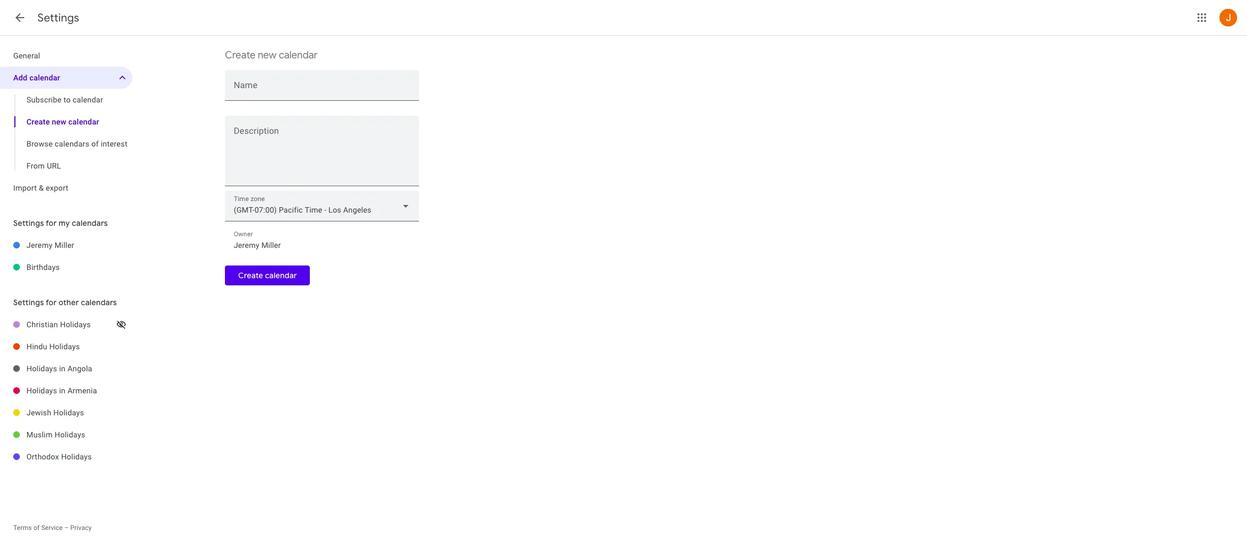 Task type: describe. For each thing, give the bounding box(es) containing it.
orthodox holidays
[[26, 453, 92, 461]]

add calendar tree item
[[0, 67, 132, 89]]

add calendar
[[13, 73, 60, 82]]

settings for settings for other calendars
[[13, 298, 44, 308]]

in for angola
[[59, 364, 65, 373]]

holidays for orthodox
[[61, 453, 92, 461]]

of inside group
[[91, 139, 99, 148]]

christian holidays link
[[26, 314, 115, 336]]

url
[[47, 162, 61, 170]]

settings for other calendars
[[13, 298, 117, 308]]

holidays in armenia
[[26, 386, 97, 395]]

christian
[[26, 320, 58, 329]]

general
[[13, 51, 40, 60]]

service
[[41, 524, 63, 532]]

armenia
[[68, 386, 97, 395]]

birthdays link
[[26, 256, 132, 278]]

browse calendars of interest
[[26, 139, 127, 148]]

muslim
[[26, 431, 53, 439]]

holidays in armenia link
[[26, 380, 132, 402]]

birthdays
[[26, 263, 60, 272]]

other
[[59, 298, 79, 308]]

export
[[46, 184, 68, 192]]

settings for my calendars tree
[[0, 234, 132, 278]]

hindu holidays link
[[26, 336, 132, 358]]

jewish
[[26, 409, 51, 417]]

terms of service link
[[13, 524, 63, 532]]

for for other
[[46, 298, 57, 308]]

create for create calendar button at the left
[[238, 271, 263, 281]]

holidays for muslim
[[55, 431, 85, 439]]

0 vertical spatial create new calendar
[[225, 49, 318, 62]]

group containing subscribe to calendar
[[0, 89, 132, 177]]

holidays up jewish
[[26, 386, 57, 395]]

create for group containing subscribe to calendar
[[26, 117, 50, 126]]

miller
[[55, 241, 74, 250]]

terms
[[13, 524, 32, 532]]

1 horizontal spatial new
[[258, 49, 276, 62]]

0 horizontal spatial of
[[33, 524, 40, 532]]

calendar inside tree item
[[29, 73, 60, 82]]

for for my
[[46, 218, 57, 228]]

orthodox
[[26, 453, 59, 461]]

interest
[[101, 139, 127, 148]]

terms of service – privacy
[[13, 524, 92, 532]]

settings heading
[[37, 11, 79, 25]]

privacy
[[70, 524, 92, 532]]

tree containing general
[[0, 45, 132, 199]]

jeremy
[[26, 241, 53, 250]]

hindu
[[26, 342, 47, 351]]



Task type: vqa. For each thing, say whether or not it's contained in the screenshot.
My calendars list
no



Task type: locate. For each thing, give the bounding box(es) containing it.
1 for from the top
[[46, 218, 57, 228]]

1 vertical spatial create
[[26, 117, 50, 126]]

from
[[26, 162, 45, 170]]

calendars for other
[[81, 298, 117, 308]]

new
[[258, 49, 276, 62], [52, 117, 66, 126]]

0 horizontal spatial new
[[52, 117, 66, 126]]

1 vertical spatial create new calendar
[[26, 117, 99, 126]]

None text field
[[225, 128, 419, 181], [234, 238, 410, 253], [225, 128, 419, 181], [234, 238, 410, 253]]

1 vertical spatial settings
[[13, 218, 44, 228]]

1 in from the top
[[59, 364, 65, 373]]

privacy link
[[70, 524, 92, 532]]

my
[[59, 218, 70, 228]]

calendars right 'my'
[[72, 218, 108, 228]]

holidays for christian
[[60, 320, 91, 329]]

orthodox holidays link
[[26, 446, 132, 468]]

jeremy miller tree item
[[0, 234, 132, 256]]

holidays in armenia tree item
[[0, 380, 132, 402]]

in
[[59, 364, 65, 373], [59, 386, 65, 395]]

in left angola
[[59, 364, 65, 373]]

calendars up "url"
[[55, 139, 89, 148]]

holidays inside tree item
[[53, 409, 84, 417]]

2 vertical spatial calendars
[[81, 298, 117, 308]]

0 vertical spatial settings
[[37, 11, 79, 25]]

holidays down holidays in armenia tree item
[[53, 409, 84, 417]]

add
[[13, 73, 27, 82]]

create new calendar
[[225, 49, 318, 62], [26, 117, 99, 126]]

1 vertical spatial calendars
[[72, 218, 108, 228]]

orthodox holidays tree item
[[0, 446, 132, 468]]

0 vertical spatial in
[[59, 364, 65, 373]]

import
[[13, 184, 37, 192]]

holidays for jewish
[[53, 409, 84, 417]]

subscribe to calendar
[[26, 95, 103, 104]]

calendars right other at the left bottom
[[81, 298, 117, 308]]

of
[[91, 139, 99, 148], [33, 524, 40, 532]]

christian holidays tree item
[[0, 314, 132, 336]]

1 vertical spatial in
[[59, 386, 65, 395]]

2 vertical spatial settings
[[13, 298, 44, 308]]

calendars
[[55, 139, 89, 148], [72, 218, 108, 228], [81, 298, 117, 308]]

holidays for hindu
[[49, 342, 80, 351]]

calendar inside button
[[265, 271, 297, 281]]

from url
[[26, 162, 61, 170]]

tree
[[0, 45, 132, 199]]

1 vertical spatial for
[[46, 298, 57, 308]]

birthdays tree item
[[0, 256, 132, 278]]

browse
[[26, 139, 53, 148]]

hindu holidays
[[26, 342, 80, 351]]

jeremy miller
[[26, 241, 74, 250]]

jewish holidays tree item
[[0, 402, 132, 424]]

0 vertical spatial of
[[91, 139, 99, 148]]

0 vertical spatial for
[[46, 218, 57, 228]]

to
[[64, 95, 71, 104]]

muslim holidays
[[26, 431, 85, 439]]

subscribe
[[26, 95, 62, 104]]

holidays up holidays in angola tree item
[[49, 342, 80, 351]]

holidays down jewish holidays tree item
[[55, 431, 85, 439]]

settings for my calendars
[[13, 218, 108, 228]]

create inside create calendar button
[[238, 271, 263, 281]]

angola
[[68, 364, 92, 373]]

1 horizontal spatial create new calendar
[[225, 49, 318, 62]]

settings for settings
[[37, 11, 79, 25]]

holidays down hindu
[[26, 364, 57, 373]]

jewish holidays
[[26, 409, 84, 417]]

create calendar
[[238, 271, 297, 281]]

jewish holidays link
[[26, 402, 132, 424]]

muslim holidays tree item
[[0, 424, 132, 446]]

None field
[[225, 191, 419, 222]]

None text field
[[234, 82, 410, 97]]

holidays in angola
[[26, 364, 92, 373]]

2 for from the top
[[46, 298, 57, 308]]

of right the terms
[[33, 524, 40, 532]]

calendars inside group
[[55, 139, 89, 148]]

holidays in angola tree item
[[0, 358, 132, 380]]

holidays
[[60, 320, 91, 329], [49, 342, 80, 351], [26, 364, 57, 373], [26, 386, 57, 395], [53, 409, 84, 417], [55, 431, 85, 439], [61, 453, 92, 461]]

holidays inside 'link'
[[61, 453, 92, 461]]

&
[[39, 184, 44, 192]]

settings
[[37, 11, 79, 25], [13, 218, 44, 228], [13, 298, 44, 308]]

1 vertical spatial of
[[33, 524, 40, 532]]

new inside tree
[[52, 117, 66, 126]]

for left 'my'
[[46, 218, 57, 228]]

muslim holidays link
[[26, 424, 132, 446]]

holidays down muslim holidays link
[[61, 453, 92, 461]]

for
[[46, 218, 57, 228], [46, 298, 57, 308]]

for left other at the left bottom
[[46, 298, 57, 308]]

1 vertical spatial new
[[52, 117, 66, 126]]

0 horizontal spatial create new calendar
[[26, 117, 99, 126]]

christian holidays
[[26, 320, 91, 329]]

0 vertical spatial calendars
[[55, 139, 89, 148]]

2 in from the top
[[59, 386, 65, 395]]

create
[[225, 49, 255, 62], [26, 117, 50, 126], [238, 271, 263, 281]]

group
[[0, 89, 132, 177]]

import & export
[[13, 184, 68, 192]]

settings for other calendars tree
[[0, 314, 132, 468]]

calendar
[[279, 49, 318, 62], [29, 73, 60, 82], [73, 95, 103, 104], [68, 117, 99, 126], [265, 271, 297, 281]]

create new calendar inside group
[[26, 117, 99, 126]]

2 vertical spatial create
[[238, 271, 263, 281]]

settings right go back icon
[[37, 11, 79, 25]]

holidays up hindu holidays link
[[60, 320, 91, 329]]

settings up jeremy
[[13, 218, 44, 228]]

create calendar button
[[225, 262, 310, 289]]

settings up christian
[[13, 298, 44, 308]]

1 horizontal spatial of
[[91, 139, 99, 148]]

hindu holidays tree item
[[0, 336, 132, 358]]

in for armenia
[[59, 386, 65, 395]]

go back image
[[13, 11, 26, 24]]

in left the armenia in the left of the page
[[59, 386, 65, 395]]

calendars for my
[[72, 218, 108, 228]]

holidays in angola link
[[26, 358, 132, 380]]

settings for settings for my calendars
[[13, 218, 44, 228]]

0 vertical spatial create
[[225, 49, 255, 62]]

–
[[64, 524, 69, 532]]

of left interest in the top left of the page
[[91, 139, 99, 148]]

0 vertical spatial new
[[258, 49, 276, 62]]

create inside group
[[26, 117, 50, 126]]



